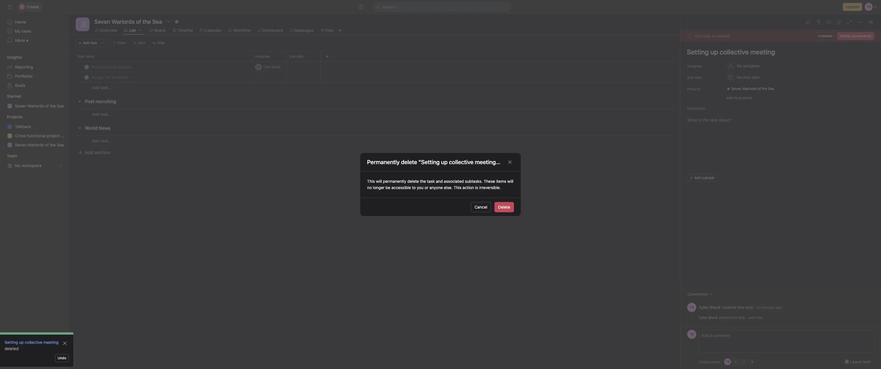 Task type: locate. For each thing, give the bounding box(es) containing it.
1 horizontal spatial delete
[[841, 34, 851, 38]]

1 vertical spatial of
[[45, 104, 49, 109]]

task… for recruiting
[[100, 112, 111, 117]]

2 my from the top
[[15, 163, 21, 168]]

seven warlords of the sea link down functional
[[3, 141, 65, 150]]

0 vertical spatial ·
[[755, 305, 756, 310]]

1 vertical spatial due date
[[688, 75, 702, 80]]

world news button
[[85, 123, 111, 133]]

task inside this will permanently delete the task and associated subtasks. these items will no longer be accessible to you or anyone else. this action is irreversible.
[[427, 179, 435, 184]]

0 vertical spatial due date
[[289, 54, 304, 59]]

my down team at left top
[[15, 163, 21, 168]]

close image
[[63, 342, 67, 346]]

tyler black deleted the task · just now
[[699, 316, 763, 320]]

projects up talkback on the top of the page
[[7, 115, 23, 119]]

1 vertical spatial seven
[[15, 104, 26, 109]]

add left projects
[[727, 96, 734, 100]]

warlords down the goals link
[[27, 104, 44, 109]]

2 vertical spatial seven warlords of the sea
[[15, 143, 64, 148]]

2 vertical spatial of
[[45, 143, 49, 148]]

black for created
[[710, 305, 721, 310]]

0 horizontal spatial delete
[[499, 205, 511, 210]]

assignee
[[255, 54, 270, 59], [688, 64, 703, 68]]

0 vertical spatial delete
[[401, 159, 417, 165]]

add task… button for news
[[92, 138, 111, 144]]

deleted inside setting up collective meeting deleted
[[5, 347, 19, 352]]

add up post recruiting
[[92, 85, 99, 90]]

timeline link
[[173, 27, 193, 34]]

collapse task list for this section image left the world
[[78, 126, 82, 131]]

1 vertical spatial add task… row
[[69, 109, 681, 120]]

None text field
[[93, 16, 164, 27]]

2 vertical spatial black
[[709, 316, 719, 320]]

my left tasks
[[15, 29, 21, 34]]

seven warlords of the sea up projects
[[732, 87, 775, 91]]

1 vertical spatial task…
[[100, 112, 111, 117]]

1 vertical spatial collapse task list for this section image
[[78, 126, 82, 131]]

action
[[463, 185, 474, 190]]

0 vertical spatial my
[[15, 29, 21, 34]]

delete inside setting up collective meeting dialog
[[841, 34, 851, 38]]

2 add task… from the top
[[92, 112, 111, 117]]

permanently
[[367, 159, 400, 165]]

1 horizontal spatial is
[[713, 34, 716, 38]]

to
[[735, 96, 738, 100], [412, 185, 416, 190]]

accessible
[[392, 185, 411, 190]]

due
[[289, 54, 296, 59], [688, 75, 694, 80]]

1 vertical spatial tb button
[[688, 330, 697, 340]]

add task… up section
[[92, 139, 111, 143]]

1 vertical spatial black
[[710, 305, 721, 310]]

this will permanently delete the task and associated subtasks. these items will no longer be accessible to you or anyone else. this action is irreversible.
[[367, 179, 514, 190]]

delete inside dialog
[[499, 205, 511, 210]]

seven up add to projects
[[732, 87, 742, 91]]

add task… row for world news
[[69, 135, 681, 146]]

seven warlords of the sea
[[732, 87, 775, 91], [15, 104, 64, 109], [15, 143, 64, 148]]

1 vertical spatial delete
[[408, 179, 419, 184]]

copy task link image
[[838, 20, 842, 24]]

my inside global element
[[15, 29, 21, 34]]

3 add task… row from the top
[[69, 135, 681, 146]]

delete up the you
[[408, 179, 419, 184]]

1 vertical spatial sea
[[57, 104, 64, 109]]

files link
[[321, 27, 334, 34]]

add
[[83, 41, 89, 45], [92, 85, 99, 90], [727, 96, 734, 100], [92, 112, 99, 117], [92, 139, 99, 143], [85, 150, 94, 155], [695, 176, 701, 180]]

my
[[15, 29, 21, 34], [15, 163, 21, 168]]

warlords for the bottom "seven warlords of the sea" link
[[27, 143, 44, 148]]

1 vertical spatial warlords
[[27, 104, 44, 109]]

·
[[755, 305, 756, 310], [747, 316, 748, 320]]

1 horizontal spatial up
[[441, 159, 448, 165]]

seven warlords of the sea link up projects
[[725, 86, 777, 92]]

add up task name
[[83, 41, 89, 45]]

task… inside header untitled section tree grid
[[100, 85, 111, 90]]

1 horizontal spatial deleted
[[720, 316, 732, 320]]

Task Name text field
[[684, 45, 875, 59]]

0 vertical spatial projects
[[688, 87, 701, 91]]

date inside row
[[297, 54, 304, 59]]

delete inside this will permanently delete the task and associated subtasks. these items will no longer be accessible to you or anyone else. this action is irreversible.
[[408, 179, 419, 184]]

add task… for recruiting
[[92, 112, 111, 117]]

add task… button down assign hq locations "text field"
[[92, 85, 111, 91]]

2 vertical spatial add task… row
[[69, 135, 681, 146]]

seven down the starred
[[15, 104, 26, 109]]

1 vertical spatial date
[[695, 75, 702, 80]]

1 vertical spatial up
[[19, 340, 24, 345]]

2 vertical spatial seven
[[15, 143, 26, 148]]

add task… down assign hq locations "text field"
[[92, 85, 111, 90]]

overview link
[[95, 27, 118, 34]]

projects
[[688, 87, 701, 91], [7, 115, 23, 119]]

0 horizontal spatial deleted
[[5, 347, 19, 352]]

1 my from the top
[[15, 29, 21, 34]]

2 vertical spatial warlords
[[27, 143, 44, 148]]

task… down assign hq locations "text field"
[[100, 85, 111, 90]]

2 horizontal spatial this
[[695, 34, 703, 38]]

collective
[[25, 340, 42, 345]]

collaborators
[[699, 360, 721, 365]]

1 vertical spatial seven warlords of the sea link
[[3, 102, 65, 111]]

hide sidebar image
[[7, 5, 12, 9]]

completed image
[[83, 64, 90, 70]]

1 vertical spatial assignee
[[688, 64, 703, 68]]

up inside dialog
[[441, 159, 448, 165]]

tasks
[[22, 29, 31, 34]]

seven for "seven warlords of the sea" link inside the starred element
[[15, 104, 26, 109]]

0 horizontal spatial due
[[289, 54, 296, 59]]

starred element
[[0, 91, 69, 112]]

plan
[[61, 133, 69, 138]]

header untitled section tree grid
[[69, 62, 681, 93]]

0 vertical spatial of
[[758, 87, 762, 91]]

my for my tasks
[[15, 29, 21, 34]]

post
[[85, 99, 95, 104]]

0 vertical spatial date
[[297, 54, 304, 59]]

1 vertical spatial seven warlords of the sea
[[15, 104, 64, 109]]

1 vertical spatial add task… button
[[92, 111, 111, 118]]

"setting
[[419, 159, 440, 165]]

task
[[77, 54, 84, 59]]

· left 23
[[755, 305, 756, 310]]

add left subtask
[[695, 176, 701, 180]]

this up 'no'
[[367, 179, 375, 184]]

subtask
[[702, 176, 715, 180]]

date inside 'main content'
[[695, 75, 702, 80]]

2 will from the left
[[508, 179, 514, 184]]

1 vertical spatial to
[[412, 185, 416, 190]]

task up "name"
[[90, 41, 97, 45]]

0 horizontal spatial is
[[476, 185, 479, 190]]

delete left "setting
[[401, 159, 417, 165]]

0 vertical spatial deleted
[[720, 316, 732, 320]]

add task… for news
[[92, 139, 111, 143]]

undo
[[58, 357, 66, 361]]

you
[[417, 185, 424, 190]]

setting up collective meeting link
[[5, 340, 59, 345]]

deleted
[[720, 316, 732, 320], [5, 347, 19, 352]]

1 vertical spatial projects
[[7, 115, 23, 119]]

1 horizontal spatial permanently
[[852, 34, 872, 38]]

3 add task… from the top
[[92, 139, 111, 143]]

board link
[[150, 27, 166, 34]]

add section
[[85, 150, 110, 155]]

teams element
[[0, 151, 69, 172]]

talkback link
[[3, 122, 65, 131]]

name
[[85, 54, 94, 59]]

black for deleted
[[709, 316, 719, 320]]

1 horizontal spatial assignee
[[688, 64, 703, 68]]

ago
[[776, 306, 782, 310]]

of inside starred element
[[45, 104, 49, 109]]

tb button for collaborators
[[688, 330, 697, 340]]

task up or
[[427, 179, 435, 184]]

my inside teams element
[[15, 163, 21, 168]]

Assign HQ locations text field
[[90, 74, 131, 80]]

to inside this will permanently delete the task and associated subtasks. these items will no longer be accessible to you or anyone else. this action is irreversible.
[[412, 185, 416, 190]]

board
[[154, 28, 166, 33]]

seven warlords of the sea inside projects element
[[15, 143, 64, 148]]

2 vertical spatial seven warlords of the sea link
[[3, 141, 65, 150]]

3 task… from the top
[[100, 139, 111, 143]]

items
[[497, 179, 507, 184]]

0 horizontal spatial due date
[[289, 54, 304, 59]]

assign hq locations cell
[[69, 72, 253, 83]]

sea inside starred element
[[57, 104, 64, 109]]

is inside this will permanently delete the task and associated subtasks. these items will no longer be accessible to you or anyone else. this action is irreversible.
[[476, 185, 479, 190]]

this down associated
[[454, 185, 462, 190]]

warlords inside starred element
[[27, 104, 44, 109]]

1 vertical spatial deleted
[[5, 347, 19, 352]]

completed image
[[83, 74, 90, 81]]

add task… button up section
[[92, 138, 111, 144]]

seven warlords of the sea inside starred element
[[15, 104, 64, 109]]

tyler for deleted
[[699, 316, 708, 320]]

0 horizontal spatial permanently
[[383, 179, 407, 184]]

add subtask
[[695, 176, 715, 180]]

0 horizontal spatial projects
[[7, 115, 23, 119]]

cross-functional project plan link
[[3, 131, 69, 141]]

task… down recruiting
[[100, 112, 111, 117]]

warlords inside projects element
[[27, 143, 44, 148]]

Completed checkbox
[[83, 64, 90, 70]]

up right "setting
[[441, 159, 448, 165]]

row containing task name
[[69, 51, 681, 62]]

0 vertical spatial permanently
[[852, 34, 872, 38]]

task right the this
[[746, 305, 754, 310]]

reporting
[[15, 65, 33, 69]]

0 vertical spatial collapse task list for this section image
[[78, 99, 82, 104]]

0 horizontal spatial will
[[376, 179, 382, 184]]

1 vertical spatial ·
[[747, 316, 748, 320]]

delete button
[[495, 202, 514, 213]]

delete permanently button
[[838, 32, 875, 40]]

2 vertical spatial tyler
[[699, 316, 708, 320]]

seven warlords of the sea down cross-functional project plan
[[15, 143, 64, 148]]

permanently up accessible
[[383, 179, 407, 184]]

close details image
[[869, 20, 873, 24]]

warlords down cross-functional project plan link
[[27, 143, 44, 148]]

my tasks
[[15, 29, 31, 34]]

1 vertical spatial tyler
[[699, 305, 709, 310]]

upgrade button
[[844, 3, 863, 11]]

seven warlords of the sea link inside starred element
[[3, 102, 65, 111]]

seven
[[732, 87, 742, 91], [15, 104, 26, 109], [15, 143, 26, 148]]

starred button
[[0, 94, 21, 99]]

delete down full screen image
[[841, 34, 851, 38]]

deleted down setting
[[5, 347, 19, 352]]

add task… down post recruiting button at the left of the page
[[92, 112, 111, 117]]

remove from starred image
[[174, 19, 179, 24]]

0 vertical spatial assignee
[[255, 54, 270, 59]]

seven inside starred element
[[15, 104, 26, 109]]

1 horizontal spatial will
[[508, 179, 514, 184]]

is down subtasks.
[[476, 185, 479, 190]]

sea inside 'main content'
[[769, 87, 775, 91]]

2 vertical spatial add task… button
[[92, 138, 111, 144]]

recruiting
[[96, 99, 116, 104]]

this inside 'main content'
[[695, 34, 703, 38]]

seven down cross- at the top left
[[15, 143, 26, 148]]

collapse task list for this section image
[[78, 99, 82, 104], [78, 126, 82, 131]]

will up longer
[[376, 179, 382, 184]]

projects inside "dropdown button"
[[7, 115, 23, 119]]

my workspace link
[[3, 161, 65, 171]]

2 vertical spatial add task…
[[92, 139, 111, 143]]

this for this task is deleted.
[[695, 34, 703, 38]]

0 vertical spatial due
[[289, 54, 296, 59]]

2 vertical spatial sea
[[57, 143, 64, 148]]

2 add task… row from the top
[[69, 109, 681, 120]]

3 add task… button from the top
[[92, 138, 111, 144]]

add down post recruiting
[[92, 112, 99, 117]]

1 horizontal spatial due date
[[688, 75, 702, 80]]

collapse task list for this section image left post
[[78, 99, 82, 104]]

add left section
[[85, 150, 94, 155]]

2 collapse task list for this section image from the top
[[78, 126, 82, 131]]

2 task… from the top
[[100, 112, 111, 117]]

is left deleted. at the top of the page
[[713, 34, 716, 38]]

add task… button inside header untitled section tree grid
[[92, 85, 111, 91]]

sea inside projects element
[[57, 143, 64, 148]]

1 vertical spatial due
[[688, 75, 694, 80]]

1 add task… row from the top
[[69, 82, 681, 93]]

1 horizontal spatial ·
[[755, 305, 756, 310]]

0 vertical spatial tyler
[[263, 65, 271, 69]]

the
[[763, 87, 768, 91], [50, 104, 56, 109], [50, 143, 56, 148], [420, 179, 426, 184], [733, 316, 738, 320]]

add inside button
[[83, 41, 89, 45]]

0 horizontal spatial up
[[19, 340, 24, 345]]

row
[[69, 51, 681, 62], [76, 61, 674, 62], [69, 62, 681, 72], [69, 72, 681, 83]]

add task…
[[92, 85, 111, 90], [92, 112, 111, 117], [92, 139, 111, 143]]

subtasks.
[[465, 179, 483, 184]]

1 vertical spatial add task…
[[92, 112, 111, 117]]

0 vertical spatial warlords
[[743, 87, 757, 91]]

1 horizontal spatial projects
[[688, 87, 701, 91]]

add task… button down post recruiting button at the left of the page
[[92, 111, 111, 118]]

0 likes. click to like this task image
[[807, 20, 811, 24]]

1 vertical spatial is
[[476, 185, 479, 190]]

0 horizontal spatial ·
[[747, 316, 748, 320]]

warlords for "seven warlords of the sea" link inside the starred element
[[27, 104, 44, 109]]

Completed checkbox
[[83, 74, 90, 81]]

add task
[[83, 41, 97, 45]]

1 horizontal spatial to
[[735, 96, 738, 100]]

0 vertical spatial add task… row
[[69, 82, 681, 93]]

main content containing this task is deleted.
[[681, 30, 882, 328]]

0 vertical spatial tb button
[[688, 303, 697, 313]]

black
[[272, 65, 281, 69], [710, 305, 721, 310], [709, 316, 719, 320]]

warlords up projects
[[743, 87, 757, 91]]

0 horizontal spatial date
[[297, 54, 304, 59]]

1 task… from the top
[[100, 85, 111, 90]]

up
[[441, 159, 448, 165], [19, 340, 24, 345]]

row containing tb
[[69, 62, 681, 72]]

0 vertical spatial task…
[[100, 85, 111, 90]]

0 vertical spatial up
[[441, 159, 448, 165]]

deleted down 'created'
[[720, 316, 732, 320]]

0 vertical spatial is
[[713, 34, 716, 38]]

this left deleted. at the top of the page
[[695, 34, 703, 38]]

seven warlords of the sea link down the goals link
[[3, 102, 65, 111]]

of inside projects element
[[45, 143, 49, 148]]

this
[[695, 34, 703, 38], [367, 179, 375, 184], [454, 185, 462, 190]]

permanently
[[852, 34, 872, 38], [383, 179, 407, 184]]

task… up section
[[100, 139, 111, 143]]

list
[[129, 28, 136, 33]]

warlords inside 'main content'
[[743, 87, 757, 91]]

task left just
[[739, 316, 746, 320]]

1 horizontal spatial date
[[695, 75, 702, 80]]

workflow link
[[229, 27, 251, 34]]

projects up description
[[688, 87, 701, 91]]

to left projects
[[735, 96, 738, 100]]

full screen image
[[848, 20, 853, 24]]

will right items
[[508, 179, 514, 184]]

recruiting top pirates cell
[[69, 62, 253, 72]]

0 vertical spatial seven warlords of the sea
[[732, 87, 775, 91]]

2 vertical spatial this
[[454, 185, 462, 190]]

inbox
[[15, 38, 25, 43]]

seven warlords of the sea down the goals link
[[15, 104, 64, 109]]

timeline
[[177, 28, 193, 33]]

seven warlords of the sea inside 'main content'
[[732, 87, 775, 91]]

task right leave
[[863, 360, 871, 365]]

0 vertical spatial delete
[[841, 34, 851, 38]]

· left just
[[747, 316, 748, 320]]

1 add task… from the top
[[92, 85, 111, 90]]

1 vertical spatial permanently
[[383, 179, 407, 184]]

0 vertical spatial seven
[[732, 87, 742, 91]]

tyler inside header untitled section tree grid
[[263, 65, 271, 69]]

projects element
[[0, 112, 69, 151]]

0 vertical spatial to
[[735, 96, 738, 100]]

seven inside projects element
[[15, 143, 26, 148]]

1 add task… button from the top
[[92, 85, 111, 91]]

add task… row
[[69, 82, 681, 93], [69, 109, 681, 120], [69, 135, 681, 146]]

0 vertical spatial black
[[272, 65, 281, 69]]

just
[[749, 316, 756, 320]]

2 add task… button from the top
[[92, 111, 111, 118]]

0 vertical spatial sea
[[769, 87, 775, 91]]

team button
[[0, 153, 17, 159]]

longer
[[373, 185, 385, 190]]

sea
[[769, 87, 775, 91], [57, 104, 64, 109], [57, 143, 64, 148]]

0 horizontal spatial to
[[412, 185, 416, 190]]

0 horizontal spatial this
[[367, 179, 375, 184]]

news
[[99, 126, 111, 131]]

dashboard link
[[258, 27, 283, 34]]

delete right cancel
[[499, 205, 511, 210]]

list image
[[79, 21, 86, 28]]

1 vertical spatial my
[[15, 163, 21, 168]]

2 vertical spatial task…
[[100, 139, 111, 143]]

to left the you
[[412, 185, 416, 190]]

tb button
[[688, 303, 697, 313], [688, 330, 697, 340], [725, 359, 732, 366]]

main content
[[681, 30, 882, 328]]

projects inside 'main content'
[[688, 87, 701, 91]]

1 vertical spatial delete
[[499, 205, 511, 210]]

add or remove collaborators image
[[751, 361, 755, 364]]

up right setting
[[19, 340, 24, 345]]

0 vertical spatial add task… button
[[92, 85, 111, 91]]

permanently down the close details icon
[[852, 34, 872, 38]]

1 horizontal spatial due
[[688, 75, 694, 80]]

0 vertical spatial add task…
[[92, 85, 111, 90]]

1 vertical spatial this
[[367, 179, 375, 184]]

0 vertical spatial this
[[695, 34, 703, 38]]

home
[[15, 20, 26, 24]]

1 collapse task list for this section image from the top
[[78, 99, 82, 104]]



Task type: describe. For each thing, give the bounding box(es) containing it.
0 horizontal spatial assignee
[[255, 54, 270, 59]]

projects
[[739, 96, 753, 100]]

cancel
[[475, 205, 488, 210]]

global element
[[0, 14, 69, 49]]

1 will from the left
[[376, 179, 382, 184]]

calendar link
[[200, 27, 222, 34]]

functional
[[27, 133, 46, 138]]

add subtask button
[[688, 174, 718, 182]]

tyler black
[[263, 65, 281, 69]]

the inside projects element
[[50, 143, 56, 148]]

or
[[425, 185, 429, 190]]

add up add section button
[[92, 139, 99, 143]]

permanently inside button
[[852, 34, 872, 38]]

of inside setting up collective meeting dialog
[[758, 87, 762, 91]]

2 vertical spatial tb button
[[725, 359, 732, 366]]

leave task
[[851, 360, 871, 365]]

upgrade
[[846, 5, 860, 9]]

seven for the bottom "seven warlords of the sea" link
[[15, 143, 26, 148]]

team
[[7, 154, 17, 158]]

cancel button
[[471, 202, 492, 213]]

tb inside 'main content'
[[690, 306, 695, 310]]

created
[[722, 305, 737, 310]]

seven warlords of the sea for "seven warlords of the sea" link inside the starred element
[[15, 104, 64, 109]]

reporting link
[[3, 63, 65, 72]]

project
[[47, 133, 60, 138]]

23
[[757, 306, 762, 310]]

Recruiting top Pirates text field
[[90, 64, 133, 70]]

black inside header untitled section tree grid
[[272, 65, 281, 69]]

post recruiting
[[85, 99, 116, 104]]

· for the
[[747, 316, 748, 320]]

delete for delete permanently
[[841, 34, 851, 38]]

tyler black created this task · 23 minutes ago
[[699, 305, 782, 310]]

meeting
[[43, 340, 59, 345]]

tyler black link
[[699, 305, 721, 310]]

setting up collective meeting dialog
[[681, 14, 882, 370]]

add task… row for post recruiting
[[69, 109, 681, 120]]

dashboard
[[263, 28, 283, 33]]

undo button
[[55, 355, 69, 363]]

the inside starred element
[[50, 104, 56, 109]]

my for my workspace
[[15, 163, 21, 168]]

delete for delete
[[499, 205, 511, 210]]

add to projects
[[727, 96, 753, 100]]

tb button for tyler black
[[688, 303, 697, 313]]

insights
[[7, 55, 22, 60]]

insights element
[[0, 52, 69, 91]]

inbox link
[[3, 36, 65, 45]]

to inside button
[[735, 96, 738, 100]]

due date inside setting up collective meeting dialog
[[688, 75, 702, 80]]

files
[[325, 28, 334, 33]]

cross-
[[15, 133, 27, 138]]

portfolios
[[15, 74, 33, 79]]

now
[[757, 316, 763, 320]]

delete permanently
[[841, 34, 872, 38]]

seven warlords of the sea for the bottom "seven warlords of the sea" link
[[15, 143, 64, 148]]

goals
[[15, 83, 25, 88]]

permanently delete "setting up collective meeting"?
[[367, 159, 502, 165]]

no
[[367, 185, 372, 190]]

1 horizontal spatial this
[[454, 185, 462, 190]]

irreversible.
[[480, 185, 501, 190]]

due inside setting up collective meeting dialog
[[688, 75, 694, 80]]

projects button
[[0, 114, 23, 120]]

talkback
[[15, 124, 31, 129]]

be
[[386, 185, 391, 190]]

else.
[[444, 185, 453, 190]]

task… for news
[[100, 139, 111, 143]]

this task is deleted.
[[695, 34, 732, 38]]

goals link
[[3, 81, 65, 90]]

and
[[436, 179, 443, 184]]

add section button
[[76, 148, 113, 158]]

world news
[[85, 126, 111, 131]]

setting up collective meeting deleted
[[5, 340, 59, 352]]

description
[[688, 107, 706, 111]]

leave task button
[[842, 357, 875, 368]]

· for this
[[755, 305, 756, 310]]

collective meeting"?
[[449, 159, 502, 165]]

list link
[[125, 27, 136, 34]]

sea for the bottom "seven warlords of the sea" link
[[57, 143, 64, 148]]

insights button
[[0, 55, 22, 60]]

permanently inside this will permanently delete the task and associated subtasks. these items will no longer be accessible to you or anyone else. this action is irreversible.
[[383, 179, 407, 184]]

undelete
[[819, 34, 833, 38]]

tyler for created
[[699, 305, 709, 310]]

deleted inside 'main content'
[[720, 316, 732, 320]]

permanently delete "setting up collective meeting"? dialog
[[361, 153, 521, 216]]

calendar
[[205, 28, 222, 33]]

task inside add task button
[[90, 41, 97, 45]]

world
[[85, 126, 98, 131]]

associated
[[444, 179, 464, 184]]

this
[[738, 305, 745, 310]]

add task… inside header untitled section tree grid
[[92, 85, 111, 90]]

undelete button
[[816, 32, 836, 40]]

this for this will permanently delete the task and associated subtasks. these items will no longer be accessible to you or anyone else. this action is irreversible.
[[367, 179, 375, 184]]

seven inside 'main content'
[[732, 87, 742, 91]]

sea for "seven warlords of the sea" link inside the starred element
[[57, 104, 64, 109]]

add to projects button
[[725, 94, 755, 102]]

anyone
[[430, 185, 443, 190]]

0 vertical spatial seven warlords of the sea link
[[725, 86, 777, 92]]

collapse task list for this section image for post recruiting
[[78, 99, 82, 104]]

messages link
[[290, 27, 314, 34]]

task inside leave task button
[[863, 360, 871, 365]]

messages
[[295, 28, 314, 33]]

up inside setting up collective meeting deleted
[[19, 340, 24, 345]]

assignee inside setting up collective meeting dialog
[[688, 64, 703, 68]]

deleted.
[[717, 34, 732, 38]]

add inside header untitled section tree grid
[[92, 85, 99, 90]]

add subtask image
[[827, 20, 832, 24]]

close this dialog image
[[508, 160, 513, 165]]

these
[[484, 179, 496, 184]]

add task button
[[76, 39, 100, 47]]

collapse task list for this section image for world news
[[78, 126, 82, 131]]

leave
[[851, 360, 862, 365]]

add task… button for recruiting
[[92, 111, 111, 118]]

workflow
[[233, 28, 251, 33]]

tb inside row
[[256, 65, 261, 69]]

is inside 'main content'
[[713, 34, 716, 38]]

the inside this will permanently delete the task and associated subtasks. these items will no longer be accessible to you or anyone else. this action is irreversible.
[[420, 179, 426, 184]]

task left deleted. at the top of the page
[[704, 34, 711, 38]]

task name
[[77, 54, 94, 59]]

cross-functional project plan
[[15, 133, 69, 138]]



Task type: vqa. For each thing, say whether or not it's contained in the screenshot.
assignee to the top
yes



